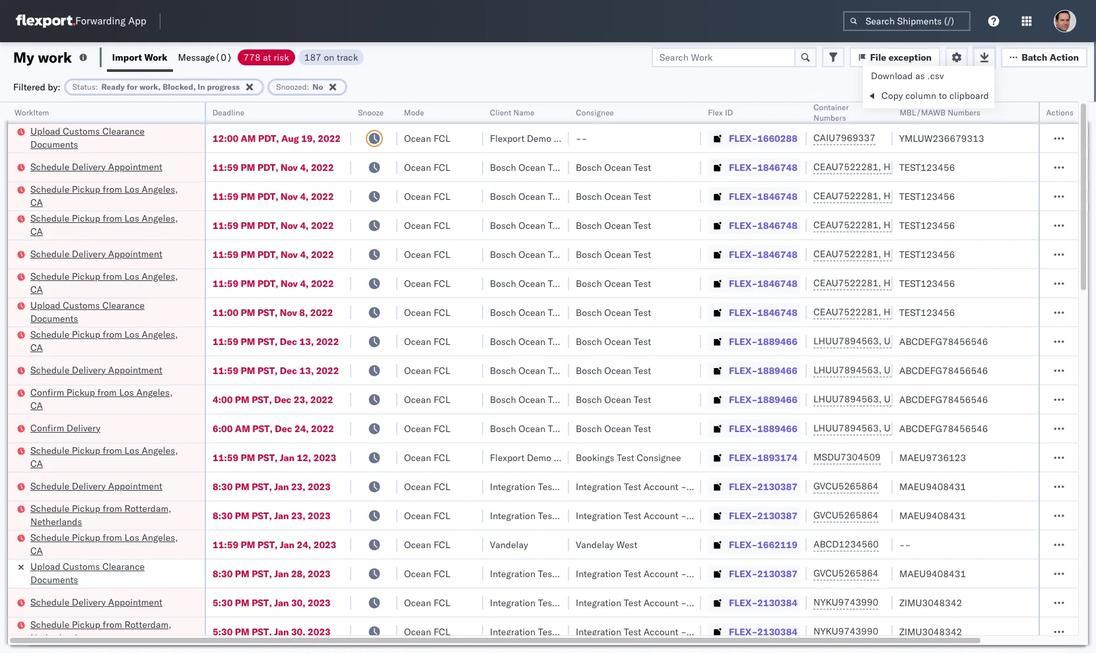 Task type: vqa. For each thing, say whether or not it's contained in the screenshot.


Task type: locate. For each thing, give the bounding box(es) containing it.
1 vertical spatial customs
[[63, 300, 100, 311]]

1 vertical spatial 24,
[[297, 539, 311, 551]]

1 vertical spatial rotterdam,
[[124, 619, 171, 631]]

pm
[[241, 161, 255, 173], [241, 191, 255, 202], [241, 220, 255, 231], [241, 249, 255, 261], [241, 278, 255, 290], [241, 307, 255, 319], [241, 336, 255, 348], [241, 365, 255, 377], [235, 394, 249, 406], [241, 452, 255, 464], [235, 481, 249, 493], [235, 510, 249, 522], [241, 539, 255, 551], [235, 568, 249, 580], [235, 597, 249, 609], [235, 626, 249, 638]]

los for 5th schedule pickup from los angeles, ca 'button' from the top of the page
[[124, 445, 139, 457]]

1 vertical spatial nyku9743990
[[814, 626, 879, 638]]

flex- for fifth schedule pickup from los angeles, ca 'button' from the bottom schedule pickup from los angeles, ca link
[[729, 220, 758, 231]]

2 vertical spatial upload
[[30, 561, 60, 573]]

2 vertical spatial customs
[[63, 561, 100, 573]]

0 vertical spatial flexport demo consignee
[[490, 132, 598, 144]]

1 vertical spatial 5:30 pm pst, jan 30, 2023
[[213, 626, 331, 638]]

15 flex- from the top
[[729, 539, 758, 551]]

1 lhuu7894563, uetu5238478 from the top
[[814, 335, 949, 347]]

0 vertical spatial 8:30
[[213, 481, 233, 493]]

schedule pickup from rotterdam, netherlands button for 5:30 pm pst, jan 30, 2023
[[30, 618, 188, 646]]

0 vertical spatial 30,
[[291, 597, 306, 609]]

omkar s
[[1065, 220, 1096, 231], [1065, 394, 1096, 406]]

los for confirm pickup from los angeles, ca button
[[119, 387, 134, 399]]

1 demo from the top
[[527, 132, 552, 144]]

from
[[103, 183, 122, 195], [103, 212, 122, 224], [103, 270, 122, 282], [103, 329, 122, 340], [97, 387, 117, 399], [103, 445, 122, 457], [103, 503, 122, 515], [103, 532, 122, 544], [103, 619, 122, 631]]

hlxu8034992 for fifth schedule pickup from los angeles, ca 'button' from the bottom
[[954, 219, 1019, 231]]

11:59 pm pdt, nov 4, 2022
[[213, 161, 334, 173], [213, 191, 334, 202], [213, 220, 334, 231], [213, 249, 334, 261], [213, 278, 334, 290]]

3 customs from the top
[[63, 561, 100, 573]]

ceau7522281, for fifth schedule pickup from los angeles, ca 'button' from the bottom
[[814, 219, 881, 231]]

0 vertical spatial 13,
[[300, 336, 314, 348]]

0 vertical spatial 8:30 pm pst, jan 23, 2023
[[213, 481, 331, 493]]

1 ceau7522281, hlxu6269489, hlxu8034992 from the top
[[814, 161, 1019, 173]]

lhuu7894563, uetu5238478
[[814, 335, 949, 347], [814, 365, 949, 376], [814, 394, 949, 406], [814, 423, 949, 435]]

24, for 2023
[[297, 539, 311, 551]]

0 vertical spatial 5:30 pm pst, jan 30, 2023
[[213, 597, 331, 609]]

8 resize handle column header from the left
[[877, 102, 893, 654]]

vandelay west
[[576, 539, 638, 551]]

delivery for 8:30 pm pst, jan 23, 2023's schedule delivery appointment button
[[72, 480, 106, 492]]

0 vertical spatial flex-2130387
[[729, 481, 798, 493]]

4, for 3rd schedule pickup from los angeles, ca 'button' from the top of the page
[[300, 278, 309, 290]]

resize handle column header
[[189, 102, 205, 654], [335, 102, 351, 654], [382, 102, 398, 654], [468, 102, 483, 654], [553, 102, 569, 654], [686, 102, 701, 654], [791, 102, 807, 654], [877, 102, 893, 654], [1042, 102, 1058, 654], [1063, 102, 1078, 654]]

1 vertical spatial schedule pickup from rotterdam, netherlands
[[30, 619, 171, 644]]

2 gaurav  from the top
[[1065, 161, 1096, 173]]

hlxu8034992 for 11:59 pm pdt, nov 4, 2022's schedule delivery appointment button
[[954, 248, 1019, 260]]

10 schedule from the top
[[30, 503, 69, 515]]

confirm down confirm pickup from los angeles, ca
[[30, 422, 64, 434]]

0 vertical spatial 23,
[[294, 394, 308, 406]]

2 gvcu5265864 from the top
[[814, 510, 879, 522]]

: left no
[[307, 82, 309, 91]]

blocked,
[[163, 82, 196, 91]]

2 1889466 from the top
[[758, 365, 798, 377]]

1 vertical spatial 11:59 pm pst, dec 13, 2022
[[213, 365, 339, 377]]

1 vertical spatial 23,
[[291, 481, 306, 493]]

11:00 pm pst, nov 8, 2022
[[213, 307, 333, 319]]

uetu5238478
[[884, 335, 949, 347], [884, 365, 949, 376], [884, 394, 949, 406], [884, 423, 949, 435]]

upload customs clearance documents for 11:00 pm pst, nov 8, 2022
[[30, 300, 145, 325]]

5 lagerfeld from the top
[[708, 626, 748, 638]]

3 flex-1846748 from the top
[[729, 220, 798, 231]]

flex- for 5:30's schedule pickup from rotterdam, netherlands link
[[729, 626, 758, 638]]

dec up 6:00 am pst, dec 24, 2022
[[274, 394, 292, 406]]

0 vertical spatial flex-2130384
[[729, 597, 798, 609]]

14 flex- from the top
[[729, 510, 758, 522]]

1 vertical spatial omkar
[[1065, 394, 1092, 406]]

3 abcdefg78456546 from the top
[[900, 394, 988, 406]]

7 flex- from the top
[[729, 307, 758, 319]]

2 ceau7522281, hlxu6269489, hlxu8034992 from the top
[[814, 190, 1019, 202]]

2 vertical spatial maeu9408431
[[900, 568, 966, 580]]

flex-1846748 button
[[708, 158, 800, 177], [708, 158, 800, 177], [708, 187, 800, 206], [708, 187, 800, 206], [708, 216, 800, 235], [708, 216, 800, 235], [708, 245, 800, 264], [708, 245, 800, 264], [708, 274, 800, 293], [708, 274, 800, 293], [708, 303, 800, 322], [708, 303, 800, 322]]

5:30 pm pst, jan 30, 2023
[[213, 597, 331, 609], [213, 626, 331, 638]]

3 2130387 from the top
[[758, 568, 798, 580]]

12 ocean fcl from the top
[[404, 452, 450, 464]]

8:30 down 6:00
[[213, 481, 233, 493]]

mbl/mawb
[[900, 108, 945, 118]]

ca for fifth schedule pickup from los angeles, ca 'button' from the bottom schedule pickup from los angeles, ca link
[[30, 226, 43, 237]]

2 upload customs clearance documents link from the top
[[30, 299, 188, 325]]

integration for 8:30 pm pst, jan 23, 2023 the schedule delivery appointment link
[[576, 481, 621, 493]]

flexport demo consignee for bookings
[[490, 452, 598, 464]]

filtered by:
[[13, 81, 61, 93]]

gvcu5265864 down abcd1234560
[[814, 568, 879, 580]]

5 schedule pickup from los angeles, ca link from the top
[[30, 444, 188, 471]]

0 vertical spatial customs
[[63, 125, 100, 137]]

0 vertical spatial am
[[241, 132, 256, 144]]

flex-2130387 up 'flex-1662119' at the right
[[729, 510, 798, 522]]

app
[[128, 15, 146, 27]]

confirm for confirm delivery
[[30, 422, 64, 434]]

28,
[[291, 568, 306, 580]]

flexport for --
[[490, 132, 525, 144]]

schedule pickup from rotterdam, netherlands button
[[30, 502, 188, 530], [30, 618, 188, 646]]

ocean fcl for 5:30's schedule pickup from rotterdam, netherlands link
[[404, 626, 450, 638]]

name
[[513, 108, 534, 118]]

2 uetu5238478 from the top
[[884, 365, 949, 376]]

ocean fcl for 6th schedule pickup from los angeles, ca 'button' from the bottom of the page's schedule pickup from los angeles, ca link
[[404, 191, 450, 202]]

2 vertical spatial 2130387
[[758, 568, 798, 580]]

0 vertical spatial 2130384
[[758, 597, 798, 609]]

schedule delivery appointment for 8:30 pm pst, jan 23, 2023
[[30, 480, 162, 492]]

0 vertical spatial --
[[576, 132, 587, 144]]

2 rotterdam, from the top
[[124, 619, 171, 631]]

4 ceau7522281, hlxu6269489, hlxu8034992 from the top
[[814, 248, 1019, 260]]

dec for confirm pickup from los angeles, ca
[[274, 394, 292, 406]]

0 vertical spatial schedule pickup from rotterdam, netherlands
[[30, 503, 171, 528]]

4,
[[300, 161, 309, 173], [300, 191, 309, 202], [300, 220, 309, 231], [300, 249, 309, 261], [300, 278, 309, 290]]

3 ocean fcl from the top
[[404, 191, 450, 202]]

omkar
[[1065, 220, 1092, 231], [1065, 394, 1092, 406]]

23, for los
[[294, 394, 308, 406]]

12 flex- from the top
[[729, 452, 758, 464]]

integration test account - karl lagerfeld for 8:30 pm pst, jan 23, 2023 the schedule delivery appointment link
[[576, 481, 748, 493]]

1 horizontal spatial --
[[900, 539, 911, 551]]

1 vertical spatial 5:30
[[213, 626, 233, 638]]

1 vertical spatial flex-2130387
[[729, 510, 798, 522]]

3 4, from the top
[[300, 220, 309, 231]]

1 vertical spatial flex-2130384
[[729, 626, 798, 638]]

8:30 pm pst, jan 23, 2023 down the 11:59 pm pst, jan 12, 2023
[[213, 481, 331, 493]]

flex-1662119 button
[[708, 536, 800, 554], [708, 536, 800, 554]]

1 uetu5238478 from the top
[[884, 335, 949, 347]]

resize handle column header for deadline
[[335, 102, 351, 654]]

numbers for mbl/mawb numbers
[[948, 108, 980, 118]]

nov
[[281, 161, 298, 173], [281, 191, 298, 202], [281, 220, 298, 231], [281, 249, 298, 261], [281, 278, 298, 290], [280, 307, 297, 319]]

flex-1660288 button
[[708, 129, 800, 148], [708, 129, 800, 148]]

0 vertical spatial 24,
[[295, 423, 309, 435]]

1 vertical spatial zimu3048342
[[900, 626, 962, 638]]

23, up 6:00 am pst, dec 24, 2022
[[294, 394, 308, 406]]

4 appointment from the top
[[108, 480, 162, 492]]

1 11:59 pm pdt, nov 4, 2022 from the top
[[213, 161, 334, 173]]

1 vertical spatial schedule pickup from rotterdam, netherlands link
[[30, 618, 188, 645]]

23, down 12,
[[291, 481, 306, 493]]

2 karl from the top
[[689, 510, 706, 522]]

ca for 6th schedule pickup from los angeles, ca 'button' from the bottom of the page's schedule pickup from los angeles, ca link
[[30, 196, 43, 208]]

18 ocean fcl from the top
[[404, 626, 450, 638]]

0 vertical spatial s
[[1095, 220, 1096, 231]]

2 gaurav from the top
[[1065, 161, 1094, 173]]

1 vertical spatial 8:30
[[213, 510, 233, 522]]

1 vertical spatial flexport demo consignee
[[490, 452, 598, 464]]

3 flex-2130387 from the top
[[729, 568, 798, 580]]

flex-1846748 for 11:00 pm pst, nov 8, 2022's 'upload customs clearance documents' link
[[729, 307, 798, 319]]

flex-1889466
[[729, 336, 798, 348], [729, 365, 798, 377], [729, 394, 798, 406], [729, 423, 798, 435]]

13, up 4:00 pm pst, dec 23, 2022
[[300, 365, 314, 377]]

workitem
[[15, 108, 49, 118]]

schedule delivery appointment button for 8:30 pm pst, jan 23, 2023
[[30, 480, 162, 494]]

1 vertical spatial clearance
[[102, 300, 145, 311]]

6 ceau7522281, from the top
[[814, 306, 881, 318]]

dec up 4:00 pm pst, dec 23, 2022
[[280, 365, 297, 377]]

file
[[870, 51, 886, 63]]

lhuu7894563, uetu5238478 for schedule delivery appointment
[[814, 365, 949, 376]]

flex-2130387 down flex-1893174
[[729, 481, 798, 493]]

angeles,
[[142, 183, 178, 195], [142, 212, 178, 224], [142, 270, 178, 282], [142, 329, 178, 340], [136, 387, 173, 399], [142, 445, 178, 457], [142, 532, 178, 544]]

schedule delivery appointment button for 11:59 pm pst, dec 13, 2022
[[30, 364, 162, 378]]

1 horizontal spatial :
[[307, 82, 309, 91]]

account for schedule pickup from rotterdam, netherlands link related to 8:30
[[644, 510, 679, 522]]

ca for first schedule pickup from los angeles, ca 'button' from the bottom of the page's schedule pickup from los angeles, ca link
[[30, 545, 43, 557]]

1 vertical spatial --
[[900, 539, 911, 551]]

download as .csv
[[871, 70, 944, 82]]

14 ocean fcl from the top
[[404, 510, 450, 522]]

2 hlxu8034992 from the top
[[954, 190, 1019, 202]]

flexport. image
[[16, 15, 75, 28]]

1 vertical spatial 8:30 pm pst, jan 23, 2023
[[213, 510, 331, 522]]

schedule pickup from los angeles, ca link
[[30, 183, 188, 209], [30, 212, 188, 238], [30, 270, 188, 296], [30, 328, 188, 354], [30, 444, 188, 471], [30, 531, 188, 558]]

rotterdam,
[[124, 503, 171, 515], [124, 619, 171, 631]]

gvcu5265864 down msdu7304509
[[814, 481, 879, 493]]

schedule
[[30, 161, 69, 173], [30, 183, 69, 195], [30, 212, 69, 224], [30, 248, 69, 260], [30, 270, 69, 282], [30, 329, 69, 340], [30, 364, 69, 376], [30, 445, 69, 457], [30, 480, 69, 492], [30, 503, 69, 515], [30, 532, 69, 544], [30, 597, 69, 609], [30, 619, 69, 631]]

8:30 for schedule pickup from rotterdam, netherlands
[[213, 510, 233, 522]]

import work button
[[107, 42, 173, 72]]

11:59 pm pst, dec 13, 2022 down 11:00 pm pst, nov 8, 2022
[[213, 336, 339, 348]]

1 11:59 from the top
[[213, 161, 238, 173]]

ocean fcl for schedule pickup from los angeles, ca link related to 3rd schedule pickup from los angeles, ca 'button' from the top of the page
[[404, 278, 450, 290]]

0 vertical spatial upload
[[30, 125, 60, 137]]

2 vertical spatial 8:30
[[213, 568, 233, 580]]

0 vertical spatial zimu3048342
[[900, 597, 962, 609]]

flexport demo consignee for -
[[490, 132, 598, 144]]

2 ca from the top
[[30, 226, 43, 237]]

lagerfeld for 5:30's schedule pickup from rotterdam, netherlands link
[[708, 626, 748, 638]]

2 vertical spatial 23,
[[291, 510, 306, 522]]

1 vertical spatial upload customs clearance documents button
[[30, 299, 188, 327]]

customs for 12:00 am pdt, aug 19, 2022
[[63, 125, 100, 137]]

snoozed : no
[[276, 82, 323, 91]]

gvcu5265864
[[814, 481, 879, 493], [814, 510, 879, 522], [814, 568, 879, 580]]

11 schedule from the top
[[30, 532, 69, 544]]

0 vertical spatial documents
[[30, 138, 78, 150]]

nyku9743990
[[814, 597, 879, 609], [814, 626, 879, 638]]

0 vertical spatial 5:30
[[213, 597, 233, 609]]

:
[[96, 82, 98, 91], [307, 82, 309, 91]]

demo left bookings
[[527, 452, 552, 464]]

karl for 5:30's schedule pickup from rotterdam, netherlands link
[[689, 626, 706, 638]]

0 vertical spatial 2130387
[[758, 481, 798, 493]]

upload customs clearance documents button for 12:00 am pdt, aug 19, 2022
[[30, 124, 188, 152]]

6 flex- from the top
[[729, 278, 758, 290]]

0 vertical spatial rotterdam,
[[124, 503, 171, 515]]

ocean fcl for 11:59 pm pst, dec 13, 2022 the schedule delivery appointment link
[[404, 365, 450, 377]]

4 schedule delivery appointment button from the top
[[30, 480, 162, 494]]

ocean fcl for first schedule pickup from los angeles, ca 'button' from the bottom of the page's schedule pickup from los angeles, ca link
[[404, 539, 450, 551]]

1 vertical spatial am
[[235, 423, 250, 435]]

schedule pickup from rotterdam, netherlands
[[30, 503, 171, 528], [30, 619, 171, 644]]

1 confirm from the top
[[30, 387, 64, 399]]

5 hlxu8034992 from the top
[[954, 277, 1019, 289]]

12:00 am pdt, aug 19, 2022
[[213, 132, 341, 144]]

0 vertical spatial nyku9743990
[[814, 597, 879, 609]]

schedule pickup from los angeles, ca for schedule pickup from los angeles, ca link related to 3rd schedule pickup from los angeles, ca 'button' from the top of the page
[[30, 270, 178, 296]]

1889466
[[758, 336, 798, 348], [758, 365, 798, 377], [758, 394, 798, 406], [758, 423, 798, 435]]

4 11:59 pm pdt, nov 4, 2022 from the top
[[213, 249, 334, 261]]

demo
[[527, 132, 552, 144], [527, 452, 552, 464]]

23, up 11:59 pm pst, jan 24, 2023
[[291, 510, 306, 522]]

0 vertical spatial upload customs clearance documents
[[30, 125, 145, 150]]

11:59 pm pdt, nov 4, 2022 for fifth schedule pickup from los angeles, ca 'button' from the bottom
[[213, 220, 334, 231]]

15 ocean fcl from the top
[[404, 539, 450, 551]]

2 : from the left
[[307, 82, 309, 91]]

1 vertical spatial 2130384
[[758, 626, 798, 638]]

0 vertical spatial clearance
[[102, 125, 145, 137]]

numbers inside the container numbers
[[814, 113, 846, 123]]

2023 for 8:30 pm pst, jan 23, 2023 the schedule delivery appointment link
[[308, 481, 331, 493]]

1 gaurav  from the top
[[1065, 132, 1096, 144]]

6 flex-1846748 from the top
[[729, 307, 798, 319]]

5:30
[[213, 597, 233, 609], [213, 626, 233, 638]]

6 11:59 from the top
[[213, 336, 238, 348]]

schedule pickup from los angeles, ca link for first schedule pickup from los angeles, ca 'button' from the bottom of the page
[[30, 531, 188, 558]]

2 vertical spatial gvcu5265864
[[814, 568, 879, 580]]

: left the ready
[[96, 82, 98, 91]]

0 vertical spatial schedule pickup from rotterdam, netherlands button
[[30, 502, 188, 530]]

24,
[[295, 423, 309, 435], [297, 539, 311, 551]]

appointment for 11:59 pm pst, dec 13, 2022
[[108, 364, 162, 376]]

hlxu8034992 for 11:00 pm pst, nov 8, 2022 upload customs clearance documents button
[[954, 306, 1019, 318]]

0 vertical spatial netherlands
[[30, 516, 82, 528]]

demo for -
[[527, 132, 552, 144]]

1 vertical spatial upload customs clearance documents link
[[30, 299, 188, 325]]

8:30 down 11:59 pm pst, jan 24, 2023
[[213, 568, 233, 580]]

11 fcl from the top
[[434, 423, 450, 435]]

integration test account - karl lagerfeld
[[576, 481, 748, 493], [576, 510, 748, 522], [576, 568, 748, 580], [576, 597, 748, 609], [576, 626, 748, 638]]

upload customs clearance documents for 12:00 am pdt, aug 19, 2022
[[30, 125, 145, 150]]

4 lagerfeld from the top
[[708, 597, 748, 609]]

2 flex-2130384 from the top
[[729, 626, 798, 638]]

24, up 28,
[[297, 539, 311, 551]]

integration test account - karl lagerfeld for schedule pickup from rotterdam, netherlands link related to 8:30
[[576, 510, 748, 522]]

schedule pickup from los angeles, ca
[[30, 183, 178, 208], [30, 212, 178, 237], [30, 270, 178, 296], [30, 329, 178, 354], [30, 445, 178, 470], [30, 532, 178, 557]]

2130387
[[758, 481, 798, 493], [758, 510, 798, 522], [758, 568, 798, 580]]

schedule pickup from rotterdam, netherlands link
[[30, 502, 188, 529], [30, 618, 188, 645]]

11:59 for 5th schedule pickup from los angeles, ca 'button' from the top of the page
[[213, 452, 238, 464]]

upload customs clearance documents link for 11:00 pm pst, nov 8, 2022
[[30, 299, 188, 325]]

1 schedule pickup from rotterdam, netherlands from the top
[[30, 503, 171, 528]]

1 13, from the top
[[300, 336, 314, 348]]

2 vertical spatial upload customs clearance documents
[[30, 561, 145, 586]]

am right 12:00
[[241, 132, 256, 144]]

gvcu5265864 for schedule pickup from rotterdam, netherlands
[[814, 510, 879, 522]]

1 schedule pickup from los angeles, ca button from the top
[[30, 183, 188, 210]]

schedule pickup from los angeles, ca button
[[30, 183, 188, 210], [30, 212, 188, 239], [30, 270, 188, 298], [30, 328, 188, 356], [30, 444, 188, 472], [30, 531, 188, 559]]

1 horizontal spatial numbers
[[948, 108, 980, 118]]

resize handle column header for workitem
[[189, 102, 205, 654]]

8:30 pm pst, jan 23, 2023 up 11:59 pm pst, jan 24, 2023
[[213, 510, 331, 522]]

2 fcl from the top
[[434, 161, 450, 173]]

0 horizontal spatial numbers
[[814, 113, 846, 123]]

flex-2130387 down 'flex-1662119' at the right
[[729, 568, 798, 580]]

4 uetu5238478 from the top
[[884, 423, 949, 435]]

2 vertical spatial upload customs clearance documents link
[[30, 560, 188, 587]]

2 vertical spatial flex-2130387
[[729, 568, 798, 580]]

11:59 for first schedule pickup from los angeles, ca 'button' from the bottom of the page
[[213, 539, 238, 551]]

ca inside confirm pickup from los angeles, ca
[[30, 400, 43, 412]]

3 gvcu5265864 from the top
[[814, 568, 879, 580]]

message
[[178, 51, 215, 63]]

dec down 11:00 pm pst, nov 8, 2022
[[280, 336, 297, 348]]

1 vertical spatial flexport
[[490, 452, 525, 464]]

3 ca from the top
[[30, 284, 43, 296]]

0 vertical spatial omkar
[[1065, 220, 1092, 231]]

pst,
[[257, 307, 278, 319], [257, 336, 278, 348], [257, 365, 278, 377], [252, 394, 272, 406], [252, 423, 273, 435], [257, 452, 278, 464], [252, 481, 272, 493], [252, 510, 272, 522], [257, 539, 278, 551], [252, 568, 272, 580], [252, 597, 272, 609], [252, 626, 272, 638]]

0 vertical spatial upload customs clearance documents button
[[30, 124, 188, 152]]

am
[[241, 132, 256, 144], [235, 423, 250, 435]]

2 13, from the top
[[300, 365, 314, 377]]

5 test123456 from the top
[[900, 278, 955, 290]]

import
[[112, 51, 142, 63]]

mode button
[[398, 105, 470, 118]]

0 vertical spatial maeu9408431
[[900, 481, 966, 493]]

am right 6:00
[[235, 423, 250, 435]]

1 vertical spatial upload
[[30, 300, 60, 311]]

--
[[576, 132, 587, 144], [900, 539, 911, 551]]

am for pst,
[[235, 423, 250, 435]]

2023 for 5:30's schedule pickup from rotterdam, netherlands link
[[308, 626, 331, 638]]

schedule delivery appointment
[[30, 161, 162, 173], [30, 248, 162, 260], [30, 364, 162, 376], [30, 480, 162, 492], [30, 597, 162, 609]]

-- right abcd1234560
[[900, 539, 911, 551]]

4 ca from the top
[[30, 342, 43, 354]]

los for first schedule pickup from los angeles, ca 'button' from the bottom of the page
[[124, 532, 139, 544]]

mbl/mawb numbers button
[[893, 105, 1045, 118]]

flex- for the schedule delivery appointment link associated with 11:59 pm pdt, nov 4, 2022
[[729, 249, 758, 261]]

2 netherlands from the top
[[30, 632, 82, 644]]

4 ocean fcl from the top
[[404, 220, 450, 231]]

flex- for 'upload customs clearance documents' link corresponding to 12:00 am pdt, aug 19, 2022
[[729, 132, 758, 144]]

0 vertical spatial upload customs clearance documents link
[[30, 124, 188, 151]]

0 vertical spatial gvcu5265864
[[814, 481, 879, 493]]

gvcu5265864 up abcd1234560
[[814, 510, 879, 522]]

7 ocean fcl from the top
[[404, 307, 450, 319]]

integration for 5:30's schedule pickup from rotterdam, netherlands link
[[576, 626, 621, 638]]

1 schedule pickup from rotterdam, netherlands link from the top
[[30, 502, 188, 529]]

1 vertical spatial netherlands
[[30, 632, 82, 644]]

4 schedule delivery appointment link from the top
[[30, 480, 162, 493]]

6 resize handle column header from the left
[[686, 102, 701, 654]]

2 schedule delivery appointment button from the top
[[30, 247, 162, 262]]

23,
[[294, 394, 308, 406], [291, 481, 306, 493], [291, 510, 306, 522]]

gvcu5265864 for schedule delivery appointment
[[814, 481, 879, 493]]

0 vertical spatial confirm
[[30, 387, 64, 399]]

integration for schedule pickup from rotterdam, netherlands link related to 8:30
[[576, 510, 621, 522]]

1 vertical spatial maeu9408431
[[900, 510, 966, 522]]

resize handle column header for mbl/mawb numbers
[[1042, 102, 1058, 654]]

0 vertical spatial demo
[[527, 132, 552, 144]]

9 11:59 from the top
[[213, 539, 238, 551]]

confirm inside confirm pickup from los angeles, ca
[[30, 387, 64, 399]]

1 ca from the top
[[30, 196, 43, 208]]

appointment
[[108, 161, 162, 173], [108, 248, 162, 260], [108, 364, 162, 376], [108, 480, 162, 492], [108, 597, 162, 609]]

: for snoozed
[[307, 82, 309, 91]]

flex-1846748
[[729, 161, 798, 173], [729, 191, 798, 202], [729, 220, 798, 231], [729, 249, 798, 261], [729, 278, 798, 290], [729, 307, 798, 319]]

0 horizontal spatial :
[[96, 82, 98, 91]]

5 ceau7522281, from the top
[[814, 277, 881, 289]]

24, up 12,
[[295, 423, 309, 435]]

numbers down container at the top of the page
[[814, 113, 846, 123]]

8:30 up 11:59 pm pst, jan 24, 2023
[[213, 510, 233, 522]]

24, for 2022
[[295, 423, 309, 435]]

13 flex- from the top
[[729, 481, 758, 493]]

1 vertical spatial demo
[[527, 452, 552, 464]]

pst, for first schedule pickup from los angeles, ca 'button' from the bottom of the page's schedule pickup from los angeles, ca link
[[257, 539, 278, 551]]

0 vertical spatial 11:59 pm pst, dec 13, 2022
[[213, 336, 339, 348]]

as
[[915, 70, 925, 82]]

my work
[[13, 48, 72, 66]]

2130387 down 1662119
[[758, 568, 798, 580]]

1 horizontal spatial vandelay
[[576, 539, 614, 551]]

5 integration from the top
[[576, 626, 621, 638]]

11:59 for fourth schedule pickup from los angeles, ca 'button'
[[213, 336, 238, 348]]

confirm up confirm delivery at bottom left
[[30, 387, 64, 399]]

omkar s for ceau7522281, hlxu6269489, hlxu8034992
[[1065, 220, 1096, 231]]

10 flex- from the top
[[729, 394, 758, 406]]

3 lhuu7894563, uetu5238478 from the top
[[814, 394, 949, 406]]

ocean fcl for fifth schedule pickup from los angeles, ca 'button' from the bottom schedule pickup from los angeles, ca link
[[404, 220, 450, 231]]

1 upload from the top
[[30, 125, 60, 137]]

2130387 for schedule delivery appointment
[[758, 481, 798, 493]]

1 vertical spatial 2130387
[[758, 510, 798, 522]]

flex id
[[708, 108, 733, 118]]

los inside confirm pickup from los angeles, ca
[[119, 387, 134, 399]]

1 vertical spatial upload customs clearance documents
[[30, 300, 145, 325]]

2130387 down 1893174 on the right of the page
[[758, 481, 798, 493]]

jan
[[280, 452, 295, 464], [274, 481, 289, 493], [274, 510, 289, 522], [280, 539, 295, 551], [274, 568, 289, 580], [274, 597, 289, 609], [274, 626, 289, 638]]

1 vertical spatial confirm
[[30, 422, 64, 434]]

numbers inside mbl/mawb numbers button
[[948, 108, 980, 118]]

upload customs clearance documents link for 12:00 am pdt, aug 19, 2022
[[30, 124, 188, 151]]

upload for 11:00 pm pst, nov 8, 2022
[[30, 300, 60, 311]]

flex- for 6th schedule pickup from los angeles, ca 'button' from the bottom of the page's schedule pickup from los angeles, ca link
[[729, 191, 758, 202]]

11:59 pm pst, dec 13, 2022 up 4:00 pm pst, dec 23, 2022
[[213, 365, 339, 377]]

1 vertical spatial documents
[[30, 313, 78, 325]]

16 flex- from the top
[[729, 568, 758, 580]]

23, for rotterdam,
[[291, 510, 306, 522]]

0 vertical spatial flexport
[[490, 132, 525, 144]]

2 5:30 from the top
[[213, 626, 233, 638]]

1 vertical spatial omkar s
[[1065, 394, 1096, 406]]

numbers down clipboard
[[948, 108, 980, 118]]

work,
[[140, 82, 161, 91]]

confirm delivery link
[[30, 422, 100, 435]]

2 upload customs clearance documents from the top
[[30, 300, 145, 325]]

2022
[[318, 132, 341, 144], [311, 161, 334, 173], [311, 191, 334, 202], [311, 220, 334, 231], [311, 249, 334, 261], [311, 278, 334, 290], [310, 307, 333, 319], [316, 336, 339, 348], [316, 365, 339, 377], [310, 394, 333, 406], [311, 423, 334, 435]]

angeles, inside confirm pickup from los angeles, ca
[[136, 387, 173, 399]]

11:00
[[213, 307, 238, 319]]

-- down consignee button
[[576, 132, 587, 144]]

12,
[[297, 452, 311, 464]]

to
[[939, 90, 947, 102]]

1 vertical spatial 30,
[[291, 626, 306, 638]]

upload
[[30, 125, 60, 137], [30, 300, 60, 311], [30, 561, 60, 573]]

west
[[616, 539, 638, 551]]

1 vertical spatial 13,
[[300, 365, 314, 377]]

pickup inside confirm pickup from los angeles, ca
[[67, 387, 95, 399]]

11:59 for 3rd schedule pickup from los angeles, ca 'button' from the top of the page
[[213, 278, 238, 290]]

2 vertical spatial documents
[[30, 574, 78, 586]]

1 vertical spatial gvcu5265864
[[814, 510, 879, 522]]

1 gaurav from the top
[[1065, 132, 1094, 144]]

1 karl from the top
[[689, 481, 706, 493]]

pdt,
[[258, 132, 279, 144], [257, 161, 278, 173], [257, 191, 278, 202], [257, 220, 278, 231], [257, 249, 278, 261], [257, 278, 278, 290]]

0 vertical spatial omkar s
[[1065, 220, 1096, 231]]

13, for schedule delivery appointment
[[300, 365, 314, 377]]

4 gaurav  from the top
[[1065, 249, 1096, 261]]

karl
[[689, 481, 706, 493], [689, 510, 706, 522], [689, 568, 706, 580], [689, 597, 706, 609], [689, 626, 706, 638]]

demo down the name
[[527, 132, 552, 144]]

4 ceau7522281, from the top
[[814, 248, 881, 260]]

1 vertical spatial schedule pickup from rotterdam, netherlands button
[[30, 618, 188, 646]]

5 account from the top
[[644, 626, 679, 638]]

2 vertical spatial clearance
[[102, 561, 145, 573]]

1 vertical spatial s
[[1095, 394, 1096, 406]]

15 fcl from the top
[[434, 539, 450, 551]]

2 omkar s from the top
[[1065, 394, 1096, 406]]

schedule pickup from los angeles, ca link for fourth schedule pickup from los angeles, ca 'button'
[[30, 328, 188, 354]]

13, down the 8,
[[300, 336, 314, 348]]

0 vertical spatial schedule pickup from rotterdam, netherlands link
[[30, 502, 188, 529]]

pst, for 11:00 pm pst, nov 8, 2022's 'upload customs clearance documents' link
[[257, 307, 278, 319]]

2130387 up 1662119
[[758, 510, 798, 522]]

list box
[[863, 66, 994, 108]]

flex-1660288
[[729, 132, 798, 144]]

1 schedule from the top
[[30, 161, 69, 173]]

2 appointment from the top
[[108, 248, 162, 260]]

lagerfeld
[[708, 481, 748, 493], [708, 510, 748, 522], [708, 568, 748, 580], [708, 597, 748, 609], [708, 626, 748, 638]]

2023
[[314, 452, 336, 464], [308, 481, 331, 493], [308, 510, 331, 522], [314, 539, 336, 551], [308, 568, 331, 580], [308, 597, 331, 609], [308, 626, 331, 638]]

0 horizontal spatial vandelay
[[490, 539, 528, 551]]



Task type: describe. For each thing, give the bounding box(es) containing it.
vandelay for vandelay
[[490, 539, 528, 551]]

10 resize handle column header from the left
[[1063, 102, 1078, 654]]

copy
[[882, 90, 903, 102]]

forwarding app link
[[16, 15, 146, 28]]

gaurav  for schedule delivery appointment
[[1065, 249, 1096, 261]]

documents for 11:00
[[30, 313, 78, 325]]

4 flex-1889466 from the top
[[729, 423, 798, 435]]

message (0)
[[178, 51, 232, 63]]

schedule pickup from los angeles, ca for schedule pickup from los angeles, ca link associated with 5th schedule pickup from los angeles, ca 'button' from the top of the page
[[30, 445, 178, 470]]

flex- for 11:00 pm pst, nov 8, 2022's 'upload customs clearance documents' link
[[729, 307, 758, 319]]

work
[[38, 48, 72, 66]]

2 schedule from the top
[[30, 183, 69, 195]]

schedule delivery appointment button for 11:59 pm pdt, nov 4, 2022
[[30, 247, 162, 262]]

1 flex-1846748 from the top
[[729, 161, 798, 173]]

9 fcl from the top
[[434, 365, 450, 377]]

container numbers button
[[807, 100, 880, 124]]

deadline
[[213, 108, 245, 118]]

list box containing download as .csv
[[863, 66, 994, 108]]

confirm delivery button
[[30, 422, 100, 436]]

batch action button
[[1001, 47, 1088, 67]]

flex-1662119
[[729, 539, 798, 551]]

flex- for first schedule pickup from los angeles, ca 'button' from the bottom of the page's schedule pickup from los angeles, ca link
[[729, 539, 758, 551]]

3 hlxu6269489, from the top
[[884, 219, 951, 231]]

3 clearance from the top
[[102, 561, 145, 573]]

6 schedule from the top
[[30, 329, 69, 340]]

flex id button
[[701, 105, 794, 118]]

pickup for schedule pickup from rotterdam, netherlands button related to 8:30 pm pst, jan 23, 2023
[[72, 503, 100, 515]]

account for 5:30's schedule pickup from rotterdam, netherlands link
[[644, 626, 679, 638]]

bookings
[[576, 452, 615, 464]]

pickup for confirm pickup from los angeles, ca button
[[67, 387, 95, 399]]

angeles, for first schedule pickup from los angeles, ca 'button' from the bottom of the page's schedule pickup from los angeles, ca link
[[142, 532, 178, 544]]

3 karl from the top
[[689, 568, 706, 580]]

5 schedule delivery appointment link from the top
[[30, 596, 162, 609]]

1893174
[[758, 452, 798, 464]]

1 hlxu8034992 from the top
[[954, 161, 1019, 173]]

3 test123456 from the top
[[900, 220, 955, 231]]

11 ocean fcl from the top
[[404, 423, 450, 435]]

6:00 am pst, dec 24, 2022
[[213, 423, 334, 435]]

confirm pickup from los angeles, ca link
[[30, 386, 188, 412]]

2 test123456 from the top
[[900, 191, 955, 202]]

import work
[[112, 51, 167, 63]]

abcdefg78456546 for schedule delivery appointment
[[900, 365, 988, 377]]

4 1846748 from the top
[[758, 249, 798, 261]]

vandelay for vandelay west
[[576, 539, 614, 551]]

14 fcl from the top
[[434, 510, 450, 522]]

schedule pickup from los angeles, ca for 6th schedule pickup from los angeles, ca 'button' from the bottom of the page's schedule pickup from los angeles, ca link
[[30, 183, 178, 208]]

Search Work text field
[[652, 47, 796, 67]]

6 ceau7522281, hlxu6269489, hlxu8034992 from the top
[[814, 306, 1019, 318]]

19,
[[301, 132, 316, 144]]

3 maeu9408431 from the top
[[900, 568, 966, 580]]

forwarding
[[75, 15, 126, 27]]

4 abcdefg78456546 from the top
[[900, 423, 988, 435]]

actions
[[1047, 108, 1074, 118]]

gaurav for schedule delivery appointment
[[1065, 249, 1094, 261]]

2 schedule pickup from los angeles, ca button from the top
[[30, 212, 188, 239]]

schedule pickup from los angeles, ca link for 3rd schedule pickup from los angeles, ca 'button' from the top of the page
[[30, 270, 188, 296]]

2 30, from the top
[[291, 626, 306, 638]]

resize handle column header for client name
[[553, 102, 569, 654]]

3 ceau7522281, hlxu6269489, hlxu8034992 from the top
[[814, 219, 1019, 231]]

1 fcl from the top
[[434, 132, 450, 144]]

in
[[198, 82, 205, 91]]

file exception
[[870, 51, 932, 63]]

confirm for confirm pickup from los angeles, ca
[[30, 387, 64, 399]]

consignee button
[[569, 105, 688, 118]]

documents for 12:00
[[30, 138, 78, 150]]

2130387 for schedule pickup from rotterdam, netherlands
[[758, 510, 798, 522]]

resize handle column header for container numbers
[[877, 102, 893, 654]]

schedule delivery appointment link for 11:59 pm pdt, nov 4, 2022
[[30, 247, 162, 261]]

rotterdam, for 8:30 pm pst, jan 23, 2023
[[124, 503, 171, 515]]

16 fcl from the top
[[434, 568, 450, 580]]

1 schedule delivery appointment link from the top
[[30, 160, 162, 173]]

delivery for confirm delivery button
[[67, 422, 100, 434]]

workitem button
[[8, 105, 192, 118]]

6 1846748 from the top
[[758, 307, 798, 319]]

16 ocean fcl from the top
[[404, 568, 450, 580]]

4 karl from the top
[[689, 597, 706, 609]]

4 integration from the top
[[576, 597, 621, 609]]

2 flex- from the top
[[729, 161, 758, 173]]

ocean fcl for 11:00 pm pst, nov 8, 2022's 'upload customs clearance documents' link
[[404, 307, 450, 319]]

4 hlxu6269489, from the top
[[884, 248, 951, 260]]

lhuu7894563, for confirm pickup from los angeles, ca
[[814, 394, 882, 406]]

omkar s for lhuu7894563, uetu5238478
[[1065, 394, 1096, 406]]

2 zimu3048342 from the top
[[900, 626, 962, 638]]

flex
[[708, 108, 723, 118]]

5 appointment from the top
[[108, 597, 162, 609]]

187
[[304, 51, 321, 63]]

lhuu7894563, for schedule pickup from los angeles, ca
[[814, 335, 882, 347]]

flex- for schedule pickup from rotterdam, netherlands link related to 8:30
[[729, 510, 758, 522]]

3 8:30 from the top
[[213, 568, 233, 580]]

12:00
[[213, 132, 238, 144]]

los for 3rd schedule pickup from los angeles, ca 'button' from the top of the page
[[124, 270, 139, 282]]

6 schedule pickup from los angeles, ca button from the top
[[30, 531, 188, 559]]

flex-2130387 for schedule pickup from rotterdam, netherlands
[[729, 510, 798, 522]]

schedule delivery appointment link for 11:59 pm pst, dec 13, 2022
[[30, 364, 162, 377]]

confirm pickup from los angeles, ca button
[[30, 386, 188, 414]]

schedule pickup from los angeles, ca link for 6th schedule pickup from los angeles, ca 'button' from the bottom of the page
[[30, 183, 188, 209]]

netherlands for 8:30
[[30, 516, 82, 528]]

schedule pickup from los angeles, ca for first schedule pickup from los angeles, ca 'button' from the bottom of the page's schedule pickup from los angeles, ca link
[[30, 532, 178, 557]]

abcdefg78456546 for confirm pickup from los angeles, ca
[[900, 394, 988, 406]]

1889466 for schedule pickup from los angeles, ca
[[758, 336, 798, 348]]

0 horizontal spatial --
[[576, 132, 587, 144]]

1 30, from the top
[[291, 597, 306, 609]]

dec up the 11:59 pm pst, jan 12, 2023
[[275, 423, 292, 435]]

forwarding app
[[75, 15, 146, 27]]

11 flex- from the top
[[729, 423, 758, 435]]

deadline button
[[206, 105, 338, 118]]

container numbers
[[814, 102, 849, 123]]

ready
[[101, 82, 125, 91]]

1 2130384 from the top
[[758, 597, 798, 609]]

1660288
[[758, 132, 798, 144]]

3 integration from the top
[[576, 568, 621, 580]]

client
[[490, 108, 511, 118]]

3 upload from the top
[[30, 561, 60, 573]]

am for pdt,
[[241, 132, 256, 144]]

3 resize handle column header from the left
[[382, 102, 398, 654]]

1 flex-2130384 from the top
[[729, 597, 798, 609]]

3 upload customs clearance documents link from the top
[[30, 560, 188, 587]]

4 fcl from the top
[[434, 220, 450, 231]]

Search Shipments (/) text field
[[843, 11, 971, 31]]

pst, for 5:30's schedule pickup from rotterdam, netherlands link
[[252, 626, 272, 638]]

omkar for ceau7522281, hlxu6269489, hlxu8034992
[[1065, 220, 1092, 231]]

1 zimu3048342 from the top
[[900, 597, 962, 609]]

lagerfeld for schedule pickup from rotterdam, netherlands link related to 8:30
[[708, 510, 748, 522]]

ca for schedule pickup from los angeles, ca link related to 3rd schedule pickup from los angeles, ca 'button' from the top of the page
[[30, 284, 43, 296]]

6:00
[[213, 423, 233, 435]]

flexport for bookings test consignee
[[490, 452, 525, 464]]

4:00
[[213, 394, 233, 406]]

uetu5238478 for schedule pickup from los angeles, ca
[[884, 335, 949, 347]]

778 at risk
[[243, 51, 289, 63]]

for
[[127, 82, 138, 91]]

lagerfeld for 8:30 pm pst, jan 23, 2023 the schedule delivery appointment link
[[708, 481, 748, 493]]

schedule pickup from rotterdam, netherlands button for 8:30 pm pst, jan 23, 2023
[[30, 502, 188, 530]]

pickup for 6th schedule pickup from los angeles, ca 'button' from the bottom of the page
[[72, 183, 100, 195]]

maeu9736123
[[900, 452, 966, 464]]

jaehyun
[[1065, 481, 1096, 493]]

1 schedule delivery appointment from the top
[[30, 161, 162, 173]]

hlxu8034992 for 3rd schedule pickup from los angeles, ca 'button' from the top of the page
[[954, 277, 1019, 289]]

lhuu7894563, for schedule delivery appointment
[[814, 365, 882, 376]]

2 2130384 from the top
[[758, 626, 798, 638]]

angeles, for fifth schedule pickup from los angeles, ca 'button' from the bottom schedule pickup from los angeles, ca link
[[142, 212, 178, 224]]

3 lagerfeld from the top
[[708, 568, 748, 580]]

12 fcl from the top
[[434, 452, 450, 464]]

4 lhuu7894563, uetu5238478 from the top
[[814, 423, 949, 435]]

11:59 pm pst, dec 13, 2022 for schedule delivery appointment
[[213, 365, 339, 377]]

los for 6th schedule pickup from los angeles, ca 'button' from the bottom of the page
[[124, 183, 139, 195]]

(0)
[[215, 51, 232, 63]]

ymluw236679313
[[900, 132, 984, 144]]

3 1846748 from the top
[[758, 220, 798, 231]]

mode
[[404, 108, 424, 118]]

bookings test consignee
[[576, 452, 681, 464]]

delivery for 5th schedule delivery appointment button from the bottom of the page
[[72, 161, 106, 173]]

angeles, for 6th schedule pickup from los angeles, ca 'button' from the bottom of the page's schedule pickup from los angeles, ca link
[[142, 183, 178, 195]]

los for fifth schedule pickup from los angeles, ca 'button' from the bottom
[[124, 212, 139, 224]]

snooze
[[358, 108, 384, 118]]

9 schedule from the top
[[30, 480, 69, 492]]

13 fcl from the top
[[434, 481, 450, 493]]

ca for fourth schedule pickup from los angeles, ca 'button''s schedule pickup from los angeles, ca link
[[30, 342, 43, 354]]

pickup for first schedule pickup from los angeles, ca 'button' from the bottom of the page
[[72, 532, 100, 544]]

gaurav for upload customs clearance documents
[[1065, 132, 1094, 144]]

container
[[814, 102, 849, 112]]

client name
[[490, 108, 534, 118]]

consignee inside button
[[576, 108, 614, 118]]

4 schedule from the top
[[30, 248, 69, 260]]

uetu5238478 for confirm pickup from los angeles, ca
[[884, 394, 949, 406]]

1 schedule delivery appointment button from the top
[[30, 160, 162, 175]]

3 schedule pickup from los angeles, ca button from the top
[[30, 270, 188, 298]]

work
[[144, 51, 167, 63]]

risk
[[274, 51, 289, 63]]

5 schedule delivery appointment from the top
[[30, 597, 162, 609]]

dec for schedule pickup from los angeles, ca
[[280, 336, 297, 348]]

batch
[[1022, 51, 1048, 63]]

5 schedule pickup from los angeles, ca button from the top
[[30, 444, 188, 472]]

7 fcl from the top
[[434, 307, 450, 319]]

11:59 for fifth schedule pickup from los angeles, ca 'button' from the bottom
[[213, 220, 238, 231]]

3 integration test account - karl lagerfeld from the top
[[576, 568, 748, 580]]

flex- for 8:30 pm pst, jan 23, 2023 the schedule delivery appointment link
[[729, 481, 758, 493]]

status
[[72, 82, 96, 91]]

customs for 11:00 pm pst, nov 8, 2022
[[63, 300, 100, 311]]

ocean fcl for 'upload customs clearance documents' link corresponding to 12:00 am pdt, aug 19, 2022
[[404, 132, 450, 144]]

.csv
[[927, 70, 944, 82]]

msdu7304509
[[814, 452, 881, 464]]

action
[[1050, 51, 1079, 63]]

5 1846748 from the top
[[758, 278, 798, 290]]

filtered
[[13, 81, 45, 93]]

11:59 for 11:59 pm pdt, nov 4, 2022's schedule delivery appointment button
[[213, 249, 238, 261]]

flex-1889466 for confirm pickup from los angeles, ca
[[729, 394, 798, 406]]

pickup for 3rd schedule pickup from los angeles, ca 'button' from the top of the page
[[72, 270, 100, 282]]

column
[[906, 90, 936, 102]]

1 hlxu6269489, from the top
[[884, 161, 951, 173]]

3 upload customs clearance documents from the top
[[30, 561, 145, 586]]

13 schedule from the top
[[30, 619, 69, 631]]

caiu7969337
[[814, 132, 876, 144]]

flex-1846748 for schedule pickup from los angeles, ca link related to 3rd schedule pickup from los angeles, ca 'button' from the top of the page
[[729, 278, 798, 290]]

2 1846748 from the top
[[758, 191, 798, 202]]

8 schedule from the top
[[30, 445, 69, 457]]

3 documents from the top
[[30, 574, 78, 586]]

6 fcl from the top
[[434, 278, 450, 290]]

ca for schedule pickup from los angeles, ca link associated with 5th schedule pickup from los angeles, ca 'button' from the top of the page
[[30, 458, 43, 470]]

at
[[263, 51, 271, 63]]

11:59 pm pst, jan 12, 2023
[[213, 452, 336, 464]]

4 1889466 from the top
[[758, 423, 798, 435]]

clipboard
[[950, 90, 989, 102]]

aug
[[281, 132, 299, 144]]

5 schedule delivery appointment button from the top
[[30, 596, 162, 611]]

copy column to clipboard
[[882, 90, 989, 102]]

ocean fcl for 8:30 pm pst, jan 23, 2023 the schedule delivery appointment link
[[404, 481, 450, 493]]

17 fcl from the top
[[434, 597, 450, 609]]

11:59 for 6th schedule pickup from los angeles, ca 'button' from the bottom of the page
[[213, 191, 238, 202]]

8:30 pm pst, jan 28, 2023
[[213, 568, 331, 580]]

delivery for 5th schedule delivery appointment button
[[72, 597, 106, 609]]

omkar for lhuu7894563, uetu5238478
[[1065, 394, 1092, 406]]

4 schedule pickup from los angeles, ca button from the top
[[30, 328, 188, 356]]

2 5:30 pm pst, jan 30, 2023 from the top
[[213, 626, 331, 638]]

7 schedule from the top
[[30, 364, 69, 376]]

flex- for schedule pickup from los angeles, ca link associated with 5th schedule pickup from los angeles, ca 'button' from the top of the page
[[729, 452, 758, 464]]

17 flex- from the top
[[729, 597, 758, 609]]

flex-1846748 for 6th schedule pickup from los angeles, ca 'button' from the bottom of the page's schedule pickup from los angeles, ca link
[[729, 191, 798, 202]]

10 fcl from the top
[[434, 394, 450, 406]]

abcd1234560
[[814, 539, 879, 551]]

schedule delivery appointment for 11:59 pm pst, dec 13, 2022
[[30, 364, 162, 376]]

by:
[[48, 81, 61, 93]]

3 fcl from the top
[[434, 191, 450, 202]]

operator
[[1065, 108, 1096, 118]]

ocean fcl for schedule pickup from rotterdam, netherlands link related to 8:30
[[404, 510, 450, 522]]

8 fcl from the top
[[434, 336, 450, 348]]

8,
[[299, 307, 308, 319]]

4:00 pm pst, dec 23, 2022
[[213, 394, 333, 406]]

778
[[243, 51, 261, 63]]

status : ready for work, blocked, in progress
[[72, 82, 240, 91]]

2 nyku9743990 from the top
[[814, 626, 879, 638]]

resize handle column header for flex id
[[791, 102, 807, 654]]

id
[[725, 108, 733, 118]]

gaurav  for schedule pickup from los angeles, ca
[[1065, 191, 1096, 202]]

187 on track
[[304, 51, 358, 63]]

4 test123456 from the top
[[900, 249, 955, 261]]

2 ocean fcl from the top
[[404, 161, 450, 173]]

11:59 pm pst, jan 24, 2023
[[213, 539, 336, 551]]

confirm pickup from los angeles, ca
[[30, 387, 173, 412]]

angeles, for schedule pickup from los angeles, ca link related to 3rd schedule pickup from los angeles, ca 'button' from the top of the page
[[142, 270, 178, 282]]

1 5:30 from the top
[[213, 597, 233, 609]]

3 schedule from the top
[[30, 212, 69, 224]]

1 ceau7522281, from the top
[[814, 161, 881, 173]]

angeles, for confirm pickup from los angeles, ca link
[[136, 387, 173, 399]]

1662119
[[758, 539, 798, 551]]

2023 for schedule pickup from los angeles, ca link associated with 5th schedule pickup from los angeles, ca 'button' from the top of the page
[[314, 452, 336, 464]]

5 ceau7522281, hlxu6269489, hlxu8034992 from the top
[[814, 277, 1019, 289]]

batch action
[[1022, 51, 1079, 63]]

4 integration test account - karl lagerfeld from the top
[[576, 597, 748, 609]]

3 account from the top
[[644, 568, 679, 580]]

no
[[313, 82, 323, 91]]

from inside confirm pickup from los angeles, ca
[[97, 387, 117, 399]]



